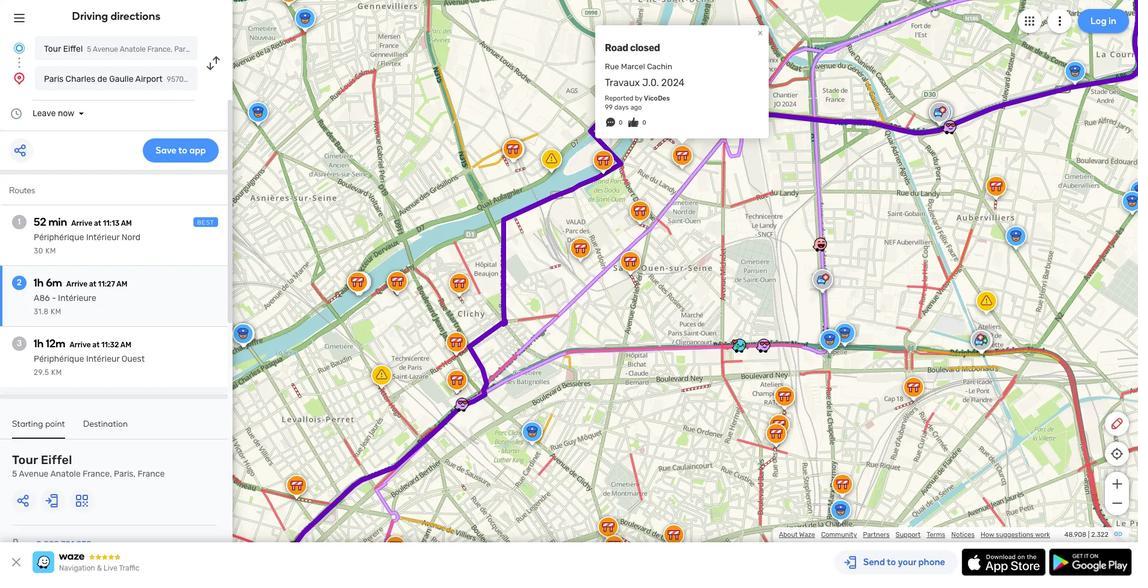 Task type: vqa. For each thing, say whether or not it's contained in the screenshot.
34.143 | -118.255
no



Task type: locate. For each thing, give the bounding box(es) containing it.
intérieure
[[58, 294, 96, 304]]

périphérique down min
[[34, 233, 84, 243]]

km inside the a86 - intérieure 31.8 km
[[51, 308, 61, 316]]

1 vertical spatial périphérique
[[34, 354, 84, 365]]

partners
[[863, 532, 890, 539]]

by
[[635, 95, 643, 102]]

1 vertical spatial arrive
[[66, 280, 87, 289]]

intérieur down 11:32
[[86, 354, 120, 365]]

0 down days
[[619, 119, 623, 127]]

at for 12m
[[92, 341, 100, 350]]

1 horizontal spatial france,
[[147, 45, 173, 54]]

france,
[[147, 45, 173, 54], [83, 470, 112, 480]]

0 vertical spatial km
[[45, 247, 56, 256]]

driving
[[72, 10, 108, 23]]

arrive up the périphérique intérieur ouest 29.5 km
[[70, 341, 91, 350]]

eiffel up charles
[[63, 44, 83, 54]]

vicodes
[[644, 95, 670, 102]]

am inside 52 min arrive at 11:13 am
[[121, 219, 132, 228]]

0 vertical spatial anatole
[[120, 45, 146, 54]]

clock image
[[9, 107, 24, 121]]

arrive inside 1h 6m arrive at 11:27 am
[[66, 280, 87, 289]]

france, down destination button
[[83, 470, 112, 480]]

road closed
[[605, 42, 660, 54]]

périphérique intérieur nord 30 km
[[34, 233, 140, 256]]

paris charles de gaulle airport button
[[35, 66, 198, 90]]

arrive for 1h 6m
[[66, 280, 87, 289]]

at inside 52 min arrive at 11:13 am
[[94, 219, 101, 228]]

1 périphérique from the top
[[34, 233, 84, 243]]

48.908
[[1065, 532, 1087, 539]]

at left 11:32
[[92, 341, 100, 350]]

km
[[45, 247, 56, 256], [51, 308, 61, 316], [51, 369, 62, 377]]

2 périphérique from the top
[[34, 354, 84, 365]]

at left the 11:27 at top
[[89, 280, 96, 289]]

5 down starting point button
[[12, 470, 17, 480]]

destination button
[[83, 419, 128, 438]]

tour eiffel 5 avenue anatole france, paris, france up the "gaulle"
[[44, 44, 218, 54]]

périphérique inside périphérique intérieur nord 30 km
[[34, 233, 84, 243]]

location image
[[12, 71, 27, 86]]

waze
[[800, 532, 815, 539]]

1 vertical spatial am
[[117, 280, 127, 289]]

1 vertical spatial paris,
[[114, 470, 136, 480]]

31.8
[[34, 308, 49, 316]]

1 vertical spatial intérieur
[[86, 354, 120, 365]]

anatole
[[120, 45, 146, 54], [50, 470, 81, 480]]

notices
[[952, 532, 975, 539]]

0 vertical spatial avenue
[[93, 45, 118, 54]]

suggestions
[[996, 532, 1034, 539]]

1 intérieur from the top
[[86, 233, 120, 243]]

arrive
[[71, 219, 92, 228], [66, 280, 87, 289], [70, 341, 91, 350]]

0 vertical spatial 1h
[[34, 277, 44, 290]]

road
[[605, 42, 628, 54]]

zoom in image
[[1110, 477, 1125, 492]]

1 horizontal spatial 5
[[87, 45, 91, 54]]

driving directions
[[72, 10, 161, 23]]

km inside the périphérique intérieur ouest 29.5 km
[[51, 369, 62, 377]]

0 horizontal spatial france
[[138, 470, 165, 480]]

2 1h from the top
[[34, 338, 44, 351]]

5 up charles
[[87, 45, 91, 54]]

1 1h from the top
[[34, 277, 44, 290]]

am inside 1h 12m arrive at 11:32 am
[[120, 341, 131, 350]]

tour eiffel 5 avenue anatole france, paris, france down destination button
[[12, 453, 165, 480]]

km right 29.5
[[51, 369, 62, 377]]

arrive inside 52 min arrive at 11:13 am
[[71, 219, 92, 228]]

tour
[[44, 44, 61, 54], [12, 453, 38, 468]]

0 horizontal spatial france,
[[83, 470, 112, 480]]

anatole up the "gaulle"
[[120, 45, 146, 54]]

892
[[44, 540, 59, 550]]

1 horizontal spatial avenue
[[93, 45, 118, 54]]

am right the 11:27 at top
[[117, 280, 127, 289]]

airport
[[135, 74, 163, 84]]

intérieur down 11:13
[[86, 233, 120, 243]]

terms
[[927, 532, 946, 539]]

am
[[121, 219, 132, 228], [117, 280, 127, 289], [120, 341, 131, 350]]

0 vertical spatial périphérique
[[34, 233, 84, 243]]

1 vertical spatial anatole
[[50, 470, 81, 480]]

1 horizontal spatial anatole
[[120, 45, 146, 54]]

1 vertical spatial tour
[[12, 453, 38, 468]]

at
[[94, 219, 101, 228], [89, 280, 96, 289], [92, 341, 100, 350]]

0 892 701 239
[[36, 540, 91, 550]]

gaulle
[[109, 74, 134, 84]]

how
[[981, 532, 995, 539]]

at inside 1h 6m arrive at 11:27 am
[[89, 280, 96, 289]]

1 vertical spatial tour eiffel 5 avenue anatole france, paris, france
[[12, 453, 165, 480]]

1 vertical spatial at
[[89, 280, 96, 289]]

rue marcel cachin
[[605, 62, 673, 71]]

call image
[[12, 538, 27, 553]]

intérieur inside the périphérique intérieur ouest 29.5 km
[[86, 354, 120, 365]]

1 horizontal spatial france
[[195, 45, 218, 54]]

am right 11:32
[[120, 341, 131, 350]]

1
[[18, 217, 21, 227]]

tour up paris on the left top of the page
[[44, 44, 61, 54]]

périphérique for min
[[34, 233, 84, 243]]

0 horizontal spatial 0
[[36, 540, 42, 550]]

paris,
[[174, 45, 193, 54], [114, 470, 136, 480]]

arrive up intérieure
[[66, 280, 87, 289]]

intérieur
[[86, 233, 120, 243], [86, 354, 120, 365]]

community link
[[821, 532, 857, 539]]

at inside 1h 12m arrive at 11:32 am
[[92, 341, 100, 350]]

marcel
[[621, 62, 645, 71]]

701
[[61, 540, 74, 550]]

1h 12m arrive at 11:32 am
[[34, 338, 131, 351]]

2 vertical spatial am
[[120, 341, 131, 350]]

cachin
[[647, 62, 673, 71]]

arrive inside 1h 12m arrive at 11:32 am
[[70, 341, 91, 350]]

périphérique inside the périphérique intérieur ouest 29.5 km
[[34, 354, 84, 365]]

0 vertical spatial 5
[[87, 45, 91, 54]]

2.322
[[1092, 532, 1109, 539]]

best
[[197, 219, 215, 227]]

starting point button
[[12, 419, 65, 439]]

de
[[97, 74, 107, 84]]

0 horizontal spatial anatole
[[50, 470, 81, 480]]

2 vertical spatial at
[[92, 341, 100, 350]]

1 vertical spatial km
[[51, 308, 61, 316]]

now
[[58, 108, 74, 119]]

0 horizontal spatial paris,
[[114, 470, 136, 480]]

nord
[[122, 233, 140, 243]]

eiffel
[[63, 44, 83, 54], [41, 453, 72, 468]]

intérieur inside périphérique intérieur nord 30 km
[[86, 233, 120, 243]]

1 vertical spatial france,
[[83, 470, 112, 480]]

reported
[[605, 95, 634, 102]]

avenue up paris charles de gaulle airport
[[93, 45, 118, 54]]

anatole down point
[[50, 470, 81, 480]]

a86 - intérieure 31.8 km
[[34, 294, 96, 316]]

eiffel down starting point button
[[41, 453, 72, 468]]

km inside périphérique intérieur nord 30 km
[[45, 247, 56, 256]]

0 vertical spatial intérieur
[[86, 233, 120, 243]]

0 vertical spatial paris,
[[174, 45, 193, 54]]

périphérique for 12m
[[34, 354, 84, 365]]

1h left 12m at the left
[[34, 338, 44, 351]]

0 vertical spatial arrive
[[71, 219, 92, 228]]

1 vertical spatial 1h
[[34, 338, 44, 351]]

tour down starting point button
[[12, 453, 38, 468]]

arrive up périphérique intérieur nord 30 km
[[71, 219, 92, 228]]

a86
[[34, 294, 50, 304]]

0 left 892
[[36, 540, 42, 550]]

at left 11:13
[[94, 219, 101, 228]]

périphérique down 12m at the left
[[34, 354, 84, 365]]

0 vertical spatial am
[[121, 219, 132, 228]]

2 intérieur from the top
[[86, 354, 120, 365]]

am up the nord
[[121, 219, 132, 228]]

days
[[615, 104, 629, 111]]

5
[[87, 45, 91, 54], [12, 470, 17, 480]]

arrive for 1h 12m
[[70, 341, 91, 350]]

périphérique
[[34, 233, 84, 243], [34, 354, 84, 365]]

km down -
[[51, 308, 61, 316]]

1 vertical spatial 5
[[12, 470, 17, 480]]

ouest
[[122, 354, 145, 365]]

starting
[[12, 419, 43, 430]]

live
[[104, 565, 117, 573]]

2 vertical spatial km
[[51, 369, 62, 377]]

0 horizontal spatial avenue
[[19, 470, 48, 480]]

0 vertical spatial tour eiffel 5 avenue anatole france, paris, france
[[44, 44, 218, 54]]

france, up airport
[[147, 45, 173, 54]]

travaux
[[605, 77, 640, 89]]

france
[[195, 45, 218, 54], [138, 470, 165, 480]]

1h
[[34, 277, 44, 290], [34, 338, 44, 351]]

partners link
[[863, 532, 890, 539]]

0 vertical spatial at
[[94, 219, 101, 228]]

0
[[619, 119, 623, 127], [643, 119, 647, 127], [36, 540, 42, 550]]

am inside 1h 6m arrive at 11:27 am
[[117, 280, 127, 289]]

0 down vicodes
[[643, 119, 647, 127]]

1 vertical spatial france
[[138, 470, 165, 480]]

avenue down starting point button
[[19, 470, 48, 480]]

km right 30
[[45, 247, 56, 256]]

1h left 6m
[[34, 277, 44, 290]]

2 vertical spatial arrive
[[70, 341, 91, 350]]

0 horizontal spatial tour
[[12, 453, 38, 468]]

1 horizontal spatial tour
[[44, 44, 61, 54]]



Task type: describe. For each thing, give the bounding box(es) containing it.
traffic
[[119, 565, 139, 573]]

am for min
[[121, 219, 132, 228]]

périphérique intérieur ouest 29.5 km
[[34, 354, 145, 377]]

support link
[[896, 532, 921, 539]]

1 vertical spatial avenue
[[19, 470, 48, 480]]

about
[[779, 532, 798, 539]]

travaux j.0. 2024 reported by vicodes 99 days ago
[[605, 77, 685, 111]]

&
[[97, 565, 102, 573]]

about waze link
[[779, 532, 815, 539]]

48.908 | 2.322
[[1065, 532, 1109, 539]]

at for min
[[94, 219, 101, 228]]

am for 6m
[[117, 280, 127, 289]]

navigation & live traffic
[[59, 565, 139, 573]]

paris charles de gaulle airport
[[44, 74, 163, 84]]

work
[[1036, 532, 1051, 539]]

am for 12m
[[120, 341, 131, 350]]

ago
[[631, 104, 642, 111]]

0 horizontal spatial 5
[[12, 470, 17, 480]]

about waze community partners support terms notices how suggestions work
[[779, 532, 1051, 539]]

1 vertical spatial eiffel
[[41, 453, 72, 468]]

leave now
[[33, 108, 74, 119]]

zoom out image
[[1110, 497, 1125, 511]]

12m
[[46, 338, 65, 351]]

rue
[[605, 62, 619, 71]]

0 vertical spatial tour
[[44, 44, 61, 54]]

1h for 1h 12m
[[34, 338, 44, 351]]

at for 6m
[[89, 280, 96, 289]]

directions
[[111, 10, 161, 23]]

intérieur for 1h 12m
[[86, 354, 120, 365]]

2024
[[662, 77, 685, 89]]

0 vertical spatial france,
[[147, 45, 173, 54]]

km for min
[[45, 247, 56, 256]]

point
[[45, 419, 65, 430]]

30
[[34, 247, 43, 256]]

km for 6m
[[51, 308, 61, 316]]

charles
[[66, 74, 95, 84]]

starting point
[[12, 419, 65, 430]]

3
[[17, 339, 22, 349]]

52
[[34, 216, 46, 229]]

link image
[[1114, 530, 1123, 539]]

0 vertical spatial eiffel
[[63, 44, 83, 54]]

29.5
[[34, 369, 49, 377]]

-
[[52, 294, 56, 304]]

j.0.
[[643, 77, 659, 89]]

x image
[[9, 556, 24, 570]]

paris
[[44, 74, 64, 84]]

navigation
[[59, 565, 95, 573]]

52 min arrive at 11:13 am
[[34, 216, 132, 229]]

1h 6m arrive at 11:27 am
[[34, 277, 127, 290]]

routes
[[9, 186, 35, 196]]

11:27
[[98, 280, 115, 289]]

2 horizontal spatial 0
[[643, 119, 647, 127]]

0 vertical spatial france
[[195, 45, 218, 54]]

11:32
[[101, 341, 119, 350]]

support
[[896, 532, 921, 539]]

99
[[605, 104, 613, 111]]

0 892 701 239 link
[[36, 540, 91, 550]]

|
[[1088, 532, 1090, 539]]

closed
[[630, 42, 660, 54]]

1 horizontal spatial paris,
[[174, 45, 193, 54]]

× link
[[755, 27, 766, 38]]

leave
[[33, 108, 56, 119]]

239
[[76, 540, 91, 550]]

1 horizontal spatial 0
[[619, 119, 623, 127]]

how suggestions work link
[[981, 532, 1051, 539]]

arrive for 52 min
[[71, 219, 92, 228]]

min
[[48, 216, 67, 229]]

terms link
[[927, 532, 946, 539]]

2
[[17, 278, 22, 288]]

current location image
[[12, 41, 27, 55]]

community
[[821, 532, 857, 539]]

notices link
[[952, 532, 975, 539]]

intérieur for 52 min
[[86, 233, 120, 243]]

1h for 1h 6m
[[34, 277, 44, 290]]

11:13
[[103, 219, 119, 228]]

pencil image
[[1110, 417, 1125, 432]]

×
[[758, 27, 763, 38]]

destination
[[83, 419, 128, 430]]

km for 12m
[[51, 369, 62, 377]]

6m
[[46, 277, 62, 290]]



